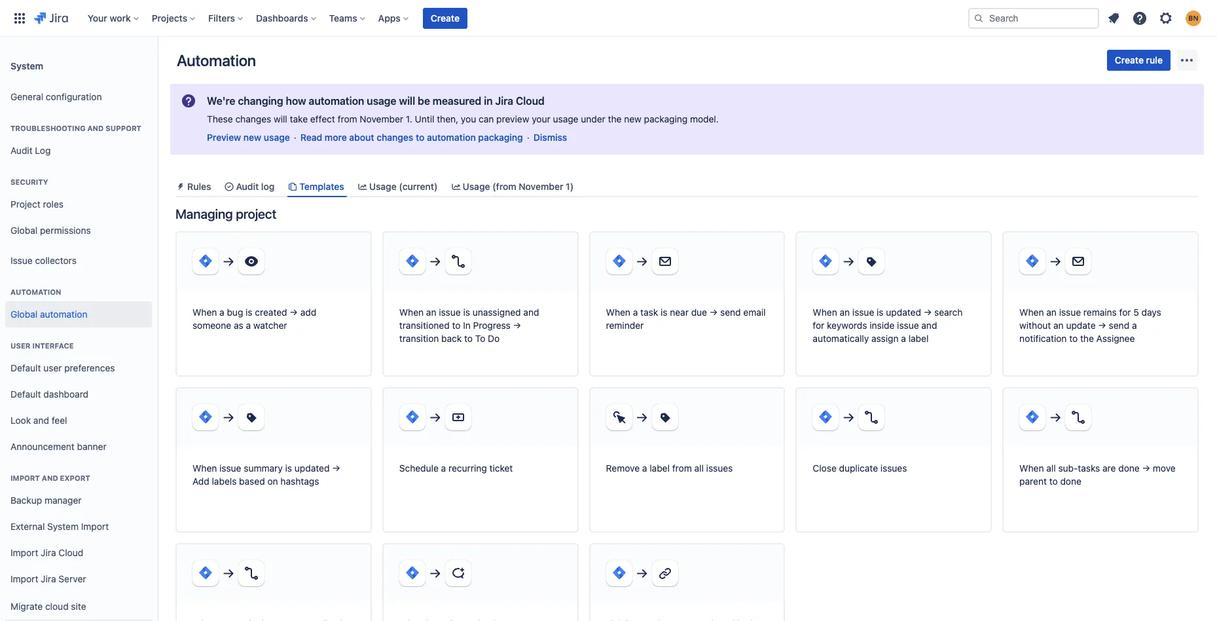 Task type: describe. For each thing, give the bounding box(es) containing it.
2 vertical spatial usage
[[264, 132, 290, 143]]

usage (current)
[[369, 181, 438, 192]]

user
[[43, 362, 62, 373]]

for inside when an issue is updated → search for keywords inside issue and automatically assign a label
[[813, 320, 825, 331]]

hashtags
[[281, 476, 319, 487]]

to left to
[[465, 333, 473, 344]]

2 issues from the left
[[881, 463, 908, 474]]

your
[[88, 12, 107, 23]]

usage (current) image
[[358, 181, 368, 192]]

when for when an issue is updated → search for keywords inside issue and automatically assign a label
[[813, 307, 838, 318]]

when an issue remains for 5 days without an update → send a notification to the assignee link
[[1003, 231, 1200, 377]]

(from
[[493, 181, 517, 192]]

is for reminder
[[661, 307, 668, 318]]

when a task is near due → send email reminder link
[[589, 231, 786, 377]]

a left recurring
[[441, 463, 446, 474]]

global permissions link
[[5, 217, 152, 244]]

when issue summary is updated → add labels based on hashtags link
[[176, 387, 372, 533]]

schedule
[[399, 463, 439, 474]]

look
[[10, 414, 31, 426]]

→ inside when an issue remains for 5 days without an update → send a notification to the assignee
[[1099, 320, 1107, 331]]

managing project
[[176, 206, 277, 222]]

export
[[60, 474, 90, 482]]

troubleshooting and support
[[10, 124, 141, 132]]

when for when an issue remains for 5 days without an update → send a notification to the assignee
[[1020, 307, 1045, 318]]

default for default dashboard
[[10, 388, 41, 399]]

general
[[10, 91, 43, 102]]

as
[[234, 320, 244, 331]]

banner containing your work
[[0, 0, 1218, 37]]

a left bug
[[220, 307, 225, 318]]

apps button
[[375, 8, 414, 28]]

→ inside when all sub-tasks are done → move parent to done
[[1143, 463, 1151, 474]]

global for global permissions
[[10, 224, 37, 236]]

configuration
[[46, 91, 102, 102]]

audit log
[[10, 145, 51, 156]]

without
[[1020, 320, 1052, 331]]

backup
[[10, 494, 42, 505]]

watcher
[[253, 320, 287, 331]]

is for a
[[246, 307, 253, 318]]

when a task is near due → send email reminder
[[606, 307, 766, 331]]

days
[[1142, 307, 1162, 318]]

based
[[239, 476, 265, 487]]

issue for an
[[1060, 307, 1082, 318]]

how
[[286, 95, 306, 107]]

preview
[[207, 132, 241, 143]]

user interface
[[10, 341, 74, 350]]

send inside when an issue remains for 5 days without an update → send a notification to the assignee
[[1110, 320, 1130, 331]]

managing
[[176, 206, 233, 222]]

usage for usage (from november 1)
[[463, 181, 490, 192]]

→ inside when an issue is unassigned and transitioned to in progress → transition back to to do
[[513, 320, 522, 331]]

look and feel link
[[5, 407, 152, 434]]

1 vertical spatial november
[[519, 181, 564, 192]]

inside
[[870, 320, 895, 331]]

external system import link
[[5, 514, 152, 540]]

updated for issue
[[887, 307, 922, 318]]

roles
[[43, 198, 64, 209]]

preview new usage · read more about changes to automation packaging · dismiss
[[207, 132, 568, 143]]

dashboards
[[256, 12, 308, 23]]

when all sub-tasks are done → move parent to done
[[1020, 463, 1176, 487]]

import and export
[[10, 474, 90, 482]]

transitioned
[[399, 320, 450, 331]]

we're
[[207, 95, 236, 107]]

announcement
[[10, 441, 75, 452]]

banner
[[77, 441, 107, 452]]

when for when a bug is created → add someone as a watcher
[[193, 307, 217, 318]]

import for import and export
[[10, 474, 40, 482]]

to inside when an issue remains for 5 days without an update → send a notification to the assignee
[[1070, 333, 1078, 344]]

1 vertical spatial automation
[[427, 132, 476, 143]]

→ inside when an issue is updated → search for keywords inside issue and automatically assign a label
[[924, 307, 932, 318]]

near
[[670, 307, 689, 318]]

automation inside we're changing how automation usage will be measured in jira cloud these changes will take effect from november 1. until then, you can preview your usage under the new packaging model.
[[309, 95, 364, 107]]

an up notification
[[1054, 320, 1064, 331]]

issue right inside at the bottom of page
[[898, 320, 920, 331]]

migrate cloud site link
[[5, 592, 152, 621]]

5
[[1134, 307, 1140, 318]]

and for export
[[42, 474, 58, 482]]

your work button
[[84, 8, 144, 28]]

1 horizontal spatial from
[[673, 463, 692, 474]]

and for support
[[87, 124, 104, 132]]

troubleshooting
[[10, 124, 86, 132]]

settings image
[[1159, 10, 1175, 26]]

rules
[[187, 181, 211, 192]]

(current)
[[399, 181, 438, 192]]

an for for
[[840, 307, 850, 318]]

we're changing how automation usage will be measured in jira cloud these changes will take effect from november 1. until then, you can preview your usage under the new packaging model.
[[207, 95, 719, 124]]

1 all from the left
[[695, 463, 704, 474]]

1 vertical spatial new
[[244, 132, 261, 143]]

primary element
[[8, 0, 969, 36]]

packaging inside we're changing how automation usage will be measured in jira cloud these changes will take effect from november 1. until then, you can preview your usage under the new packaging model.
[[644, 113, 688, 124]]

can
[[479, 113, 494, 124]]

when for when issue summary is updated → add labels based on hashtags
[[193, 463, 217, 474]]

when an issue is updated → search for keywords inside issue and automatically assign a label
[[813, 307, 963, 344]]

when for when all sub-tasks are done → move parent to done
[[1020, 463, 1045, 474]]

for inside when an issue remains for 5 days without an update → send a notification to the assignee
[[1120, 307, 1132, 318]]

issue inside when issue summary is updated → add labels based on hashtags
[[220, 463, 241, 474]]

usage for usage (current)
[[369, 181, 397, 192]]

bug
[[227, 307, 243, 318]]

remove a label from all issues link
[[589, 387, 786, 533]]

when issue summary is updated → add labels based on hashtags
[[193, 463, 341, 487]]

is for inside
[[877, 307, 884, 318]]

schedule a recurring ticket link
[[382, 387, 579, 533]]

a inside when an issue remains for 5 days without an update → send a notification to the assignee
[[1133, 320, 1138, 331]]

global permissions
[[10, 224, 91, 236]]

create button
[[423, 8, 468, 28]]

due
[[692, 307, 708, 318]]

user
[[10, 341, 30, 350]]

→ inside when a bug is created → add someone as a watcher
[[290, 307, 298, 318]]

default dashboard
[[10, 388, 89, 399]]

import jira cloud link
[[5, 540, 152, 566]]

1 vertical spatial changes
[[377, 132, 414, 143]]

1.
[[406, 113, 413, 124]]

and for feel
[[33, 414, 49, 426]]

to
[[476, 333, 486, 344]]

0 vertical spatial system
[[10, 60, 43, 71]]

cloud inside import and export group
[[59, 547, 83, 558]]

more
[[325, 132, 347, 143]]

november inside we're changing how automation usage will be measured in jira cloud these changes will take effect from november 1. until then, you can preview your usage under the new packaging model.
[[360, 113, 404, 124]]

projects button
[[148, 8, 201, 28]]

your
[[532, 113, 551, 124]]

changes inside we're changing how automation usage will be measured in jira cloud these changes will take effect from november 1. until then, you can preview your usage under the new packaging model.
[[235, 113, 271, 124]]

1 horizontal spatial automation
[[177, 51, 256, 69]]

when an issue is updated → search for keywords inside issue and automatically assign a label link
[[796, 231, 993, 377]]

import down backup manager link
[[81, 521, 109, 532]]

read more about changes to automation packaging button
[[301, 131, 523, 144]]

add
[[193, 476, 209, 487]]

send inside when a task is near due → send email reminder
[[721, 307, 741, 318]]

sidebar navigation image
[[143, 52, 172, 79]]

help image
[[1133, 10, 1148, 26]]

recurring
[[449, 463, 487, 474]]

project
[[236, 206, 277, 222]]

updated for hashtags
[[295, 463, 330, 474]]

tab list containing rules
[[170, 176, 1205, 197]]

search
[[935, 307, 963, 318]]

rule
[[1147, 54, 1163, 66]]

0 horizontal spatial will
[[274, 113, 287, 124]]

a inside when a task is near due → send email reminder
[[633, 307, 638, 318]]

back
[[442, 333, 462, 344]]

user interface group
[[5, 328, 152, 464]]

global for global automation
[[10, 308, 37, 319]]

summary
[[244, 463, 283, 474]]

projects
[[152, 12, 187, 23]]

import jira server
[[10, 573, 86, 584]]

label inside when an issue is updated → search for keywords inside issue and automatically assign a label
[[909, 333, 929, 344]]

your profile and settings image
[[1186, 10, 1202, 26]]

teams button
[[325, 8, 371, 28]]

general configuration
[[10, 91, 102, 102]]

to left in
[[452, 320, 461, 331]]

security group
[[5, 164, 152, 248]]

preview
[[497, 113, 530, 124]]

an for without
[[1047, 307, 1057, 318]]

when an issue is unassigned and transitioned to in progress → transition back to to do link
[[382, 231, 579, 377]]

create rule
[[1116, 54, 1163, 66]]

usage (from november 1) image
[[451, 181, 462, 192]]

2 · from the left
[[527, 132, 530, 143]]

from inside we're changing how automation usage will be measured in jira cloud these changes will take effect from november 1. until then, you can preview your usage under the new packaging model.
[[338, 113, 357, 124]]

support
[[106, 124, 141, 132]]



Task type: vqa. For each thing, say whether or not it's contained in the screenshot.
is for inside
yes



Task type: locate. For each thing, give the bounding box(es) containing it.
audit log link
[[5, 138, 152, 164]]

move
[[1154, 463, 1176, 474]]

1 vertical spatial create
[[1116, 54, 1144, 66]]

2 global from the top
[[10, 308, 37, 319]]

0 vertical spatial updated
[[887, 307, 922, 318]]

audit log image
[[224, 181, 235, 192]]

send up assignee
[[1110, 320, 1130, 331]]

1 vertical spatial jira
[[41, 547, 56, 558]]

1 usage from the left
[[369, 181, 397, 192]]

an inside when an issue is updated → search for keywords inside issue and automatically assign a label
[[840, 307, 850, 318]]

1 horizontal spatial create
[[1116, 54, 1144, 66]]

2 usage from the left
[[463, 181, 490, 192]]

templates
[[300, 181, 344, 192]]

label right assign
[[909, 333, 929, 344]]

automation
[[309, 95, 364, 107], [427, 132, 476, 143], [40, 308, 87, 319]]

default
[[10, 362, 41, 373], [10, 388, 41, 399]]

notifications image
[[1106, 10, 1122, 26]]

when inside when an issue is updated → search for keywords inside issue and automatically assign a label
[[813, 307, 838, 318]]

when inside when an issue is unassigned and transitioned to in progress → transition back to to do
[[399, 307, 424, 318]]

all inside when all sub-tasks are done → move parent to done
[[1047, 463, 1056, 474]]

create right apps dropdown button
[[431, 12, 460, 23]]

tasks
[[1078, 463, 1101, 474]]

changing
[[238, 95, 283, 107]]

import for import jira cloud
[[10, 547, 38, 558]]

0 vertical spatial send
[[721, 307, 741, 318]]

1 horizontal spatial done
[[1119, 463, 1140, 474]]

log
[[261, 181, 275, 192]]

create for create rule
[[1116, 54, 1144, 66]]

audit for audit log
[[236, 181, 259, 192]]

changes up preview new usage button
[[235, 113, 271, 124]]

label right remove
[[650, 463, 670, 474]]

new right preview
[[244, 132, 261, 143]]

jira for server
[[41, 573, 56, 584]]

and up the backup manager
[[42, 474, 58, 482]]

apps
[[378, 12, 401, 23]]

in
[[463, 320, 471, 331]]

project
[[10, 198, 40, 209]]

filters button
[[204, 8, 248, 28]]

→ inside when issue summary is updated → add labels based on hashtags
[[332, 463, 341, 474]]

the inside we're changing how automation usage will be measured in jira cloud these changes will take effect from november 1. until then, you can preview your usage under the new packaging model.
[[608, 113, 622, 124]]

issue up labels
[[220, 463, 241, 474]]

2 default from the top
[[10, 388, 41, 399]]

is inside when a bug is created → add someone as a watcher
[[246, 307, 253, 318]]

0 vertical spatial november
[[360, 113, 404, 124]]

updated
[[887, 307, 922, 318], [295, 463, 330, 474]]

0 vertical spatial cloud
[[516, 95, 545, 107]]

default dashboard link
[[5, 381, 152, 407]]

default user preferences link
[[5, 355, 152, 381]]

1 vertical spatial packaging
[[478, 132, 523, 143]]

0 horizontal spatial all
[[695, 463, 704, 474]]

1 vertical spatial label
[[650, 463, 670, 474]]

automation down then,
[[427, 132, 476, 143]]

for
[[1120, 307, 1132, 318], [813, 320, 825, 331]]

0 horizontal spatial for
[[813, 320, 825, 331]]

be
[[418, 95, 430, 107]]

1 horizontal spatial system
[[47, 521, 79, 532]]

· left read
[[294, 132, 297, 143]]

default inside default dashboard link
[[10, 388, 41, 399]]

to inside when all sub-tasks are done → move parent to done
[[1050, 476, 1058, 487]]

cloud up the "your"
[[516, 95, 545, 107]]

and
[[87, 124, 104, 132], [524, 307, 539, 318], [922, 320, 938, 331], [33, 414, 49, 426], [42, 474, 58, 482]]

assignee
[[1097, 333, 1136, 344]]

from right remove
[[673, 463, 692, 474]]

usage up preview new usage · read more about changes to automation packaging · dismiss
[[367, 95, 397, 107]]

1 vertical spatial cloud
[[59, 547, 83, 558]]

import for import jira server
[[10, 573, 38, 584]]

troubleshooting and support group
[[5, 110, 152, 168]]

0 horizontal spatial create
[[431, 12, 460, 23]]

jira right 'in'
[[495, 95, 514, 107]]

1 vertical spatial for
[[813, 320, 825, 331]]

updated up hashtags
[[295, 463, 330, 474]]

for left 5
[[1120, 307, 1132, 318]]

and right unassigned
[[524, 307, 539, 318]]

0 vertical spatial jira
[[495, 95, 514, 107]]

create for create
[[431, 12, 460, 23]]

and inside troubleshooting and support group
[[87, 124, 104, 132]]

1 vertical spatial send
[[1110, 320, 1130, 331]]

is inside when issue summary is updated → add labels based on hashtags
[[285, 463, 292, 474]]

issue for keywords
[[853, 307, 875, 318]]

is inside when a task is near due → send email reminder
[[661, 307, 668, 318]]

when up transitioned
[[399, 307, 424, 318]]

create
[[431, 12, 460, 23], [1116, 54, 1144, 66]]

and down search
[[922, 320, 938, 331]]

measured
[[433, 95, 482, 107]]

jira inside 'link'
[[41, 573, 56, 584]]

interface
[[32, 341, 74, 350]]

external system import
[[10, 521, 109, 532]]

0 vertical spatial done
[[1119, 463, 1140, 474]]

when for when a task is near due → send email reminder
[[606, 307, 631, 318]]

a right remove
[[643, 463, 648, 474]]

task
[[641, 307, 659, 318]]

0 horizontal spatial issues
[[707, 463, 733, 474]]

when up without
[[1020, 307, 1045, 318]]

is inside when an issue is updated → search for keywords inside issue and automatically assign a label
[[877, 307, 884, 318]]

for up 'automatically'
[[813, 320, 825, 331]]

0 horizontal spatial packaging
[[478, 132, 523, 143]]

changes
[[235, 113, 271, 124], [377, 132, 414, 143]]

an
[[426, 307, 437, 318], [840, 307, 850, 318], [1047, 307, 1057, 318], [1054, 320, 1064, 331]]

server
[[59, 573, 86, 584]]

when inside when issue summary is updated → add labels based on hashtags
[[193, 463, 217, 474]]

0 vertical spatial create
[[431, 12, 460, 23]]

will
[[399, 95, 415, 107], [274, 113, 287, 124]]

2 horizontal spatial usage
[[553, 113, 579, 124]]

1 horizontal spatial send
[[1110, 320, 1130, 331]]

0 horizontal spatial system
[[10, 60, 43, 71]]

usage right usage (current) icon
[[369, 181, 397, 192]]

and inside import and export group
[[42, 474, 58, 482]]

collectors
[[35, 255, 77, 266]]

updated up inside at the bottom of page
[[887, 307, 922, 318]]

an for to
[[426, 307, 437, 318]]

and left support
[[87, 124, 104, 132]]

new right under
[[624, 113, 642, 124]]

when for when an issue is unassigned and transitioned to in progress → transition back to to do
[[399, 307, 424, 318]]

these
[[207, 113, 233, 124]]

0 horizontal spatial automation
[[10, 288, 61, 296]]

0 horizontal spatial november
[[360, 113, 404, 124]]

1 vertical spatial will
[[274, 113, 287, 124]]

a inside when an issue is updated → search for keywords inside issue and automatically assign a label
[[902, 333, 907, 344]]

1 horizontal spatial packaging
[[644, 113, 688, 124]]

is right the task
[[661, 307, 668, 318]]

backup manager link
[[5, 487, 152, 514]]

project roles link
[[5, 191, 152, 217]]

updated inside when an issue is updated → search for keywords inside issue and automatically assign a label
[[887, 307, 922, 318]]

site
[[71, 600, 86, 612]]

templates image
[[288, 181, 298, 192]]

0 vertical spatial changes
[[235, 113, 271, 124]]

parent
[[1020, 476, 1047, 487]]

0 horizontal spatial usage
[[264, 132, 290, 143]]

appswitcher icon image
[[12, 10, 28, 26]]

a left the task
[[633, 307, 638, 318]]

send left email
[[721, 307, 741, 318]]

is up hashtags
[[285, 463, 292, 474]]

and inside when an issue is updated → search for keywords inside issue and automatically assign a label
[[922, 320, 938, 331]]

0 vertical spatial usage
[[367, 95, 397, 107]]

1 horizontal spatial label
[[909, 333, 929, 344]]

1 vertical spatial system
[[47, 521, 79, 532]]

create left rule
[[1116, 54, 1144, 66]]

1)
[[566, 181, 574, 192]]

1 horizontal spatial automation
[[309, 95, 364, 107]]

1 horizontal spatial for
[[1120, 307, 1132, 318]]

1 issues from the left
[[707, 463, 733, 474]]

default user preferences
[[10, 362, 115, 373]]

1 horizontal spatial usage
[[463, 181, 490, 192]]

project roles
[[10, 198, 64, 209]]

issue up back
[[439, 307, 461, 318]]

1 vertical spatial updated
[[295, 463, 330, 474]]

someone
[[193, 320, 231, 331]]

add
[[301, 307, 317, 318]]

actions image
[[1180, 52, 1196, 68]]

when inside when a bug is created → add someone as a watcher
[[193, 307, 217, 318]]

global inside automation group
[[10, 308, 37, 319]]

filters
[[208, 12, 235, 23]]

0 vertical spatial automation
[[177, 51, 256, 69]]

security
[[10, 178, 48, 186]]

default inside default user preferences 'link'
[[10, 362, 41, 373]]

from up more at top
[[338, 113, 357, 124]]

done down sub- at the right bottom of the page
[[1061, 476, 1082, 487]]

tab list
[[170, 176, 1205, 197]]

1 horizontal spatial cloud
[[516, 95, 545, 107]]

is up inside at the bottom of page
[[877, 307, 884, 318]]

automation up global automation
[[10, 288, 61, 296]]

0 vertical spatial packaging
[[644, 113, 688, 124]]

1 horizontal spatial ·
[[527, 132, 530, 143]]

audit for audit log
[[10, 145, 33, 156]]

0 vertical spatial automation
[[309, 95, 364, 107]]

import down external
[[10, 547, 38, 558]]

0 vertical spatial default
[[10, 362, 41, 373]]

0 horizontal spatial cloud
[[59, 547, 83, 558]]

global down project at the left of the page
[[10, 224, 37, 236]]

when up parent
[[1020, 463, 1045, 474]]

import and export group
[[5, 460, 152, 621]]

november
[[360, 113, 404, 124], [519, 181, 564, 192]]

0 vertical spatial will
[[399, 95, 415, 107]]

packaging left model.
[[644, 113, 688, 124]]

import up 'migrate'
[[10, 573, 38, 584]]

to down update
[[1070, 333, 1078, 344]]

audit inside tab list
[[236, 181, 259, 192]]

dashboards button
[[252, 8, 321, 28]]

cloud inside we're changing how automation usage will be measured in jira cloud these changes will take effect from november 1. until then, you can preview your usage under the new packaging model.
[[516, 95, 545, 107]]

automation inside group
[[40, 308, 87, 319]]

1 vertical spatial the
[[1081, 333, 1095, 344]]

import up backup
[[10, 474, 40, 482]]

is for progress
[[463, 307, 470, 318]]

audit left log
[[10, 145, 33, 156]]

your work
[[88, 12, 131, 23]]

2 all from the left
[[1047, 463, 1056, 474]]

→ inside when a task is near due → send email reminder
[[710, 307, 718, 318]]

2 vertical spatial automation
[[40, 308, 87, 319]]

changes down 1.
[[377, 132, 414, 143]]

default for default user preferences
[[10, 362, 41, 373]]

when up add
[[193, 463, 217, 474]]

1 horizontal spatial the
[[1081, 333, 1095, 344]]

issue up update
[[1060, 307, 1082, 318]]

the inside when an issue remains for 5 days without an update → send a notification to the assignee
[[1081, 333, 1095, 344]]

close duplicate issues link
[[796, 387, 993, 533]]

· left dismiss
[[527, 132, 530, 143]]

1 · from the left
[[294, 132, 297, 143]]

0 horizontal spatial automation
[[40, 308, 87, 319]]

the right under
[[608, 113, 622, 124]]

create inside 'button'
[[1116, 54, 1144, 66]]

unassigned
[[473, 307, 521, 318]]

global up the user
[[10, 308, 37, 319]]

automation group
[[5, 274, 152, 331]]

an up keywords
[[840, 307, 850, 318]]

when inside when all sub-tasks are done → move parent to done
[[1020, 463, 1045, 474]]

an up without
[[1047, 307, 1057, 318]]

labels
[[212, 476, 237, 487]]

1 horizontal spatial all
[[1047, 463, 1056, 474]]

global inside security group
[[10, 224, 37, 236]]

jira image
[[34, 10, 68, 26], [34, 10, 68, 26]]

remove a label from all issues
[[606, 463, 733, 474]]

when inside when a task is near due → send email reminder
[[606, 307, 631, 318]]

1 vertical spatial automation
[[10, 288, 61, 296]]

dashboard
[[43, 388, 89, 399]]

0 vertical spatial new
[[624, 113, 642, 124]]

when a bug is created → add someone as a watcher
[[193, 307, 317, 331]]

search image
[[974, 13, 985, 23]]

is right bug
[[246, 307, 253, 318]]

0 vertical spatial from
[[338, 113, 357, 124]]

will left take
[[274, 113, 287, 124]]

progress
[[473, 320, 511, 331]]

default down the user
[[10, 362, 41, 373]]

an inside when an issue is unassigned and transitioned to in progress → transition back to to do
[[426, 307, 437, 318]]

issue for in
[[439, 307, 461, 318]]

0 horizontal spatial usage
[[369, 181, 397, 192]]

usage up dismiss
[[553, 113, 579, 124]]

1 horizontal spatial november
[[519, 181, 564, 192]]

jira inside we're changing how automation usage will be measured in jira cloud these changes will take effect from november 1. until then, you can preview your usage under the new packaging model.
[[495, 95, 514, 107]]

november left 1)
[[519, 181, 564, 192]]

and inside when an issue is unassigned and transitioned to in progress → transition back to to do
[[524, 307, 539, 318]]

created
[[255, 307, 287, 318]]

0 vertical spatial global
[[10, 224, 37, 236]]

create rule button
[[1108, 50, 1171, 71]]

0 vertical spatial for
[[1120, 307, 1132, 318]]

0 vertical spatial audit
[[10, 145, 33, 156]]

audit log
[[236, 181, 275, 192]]

to right parent
[[1050, 476, 1058, 487]]

rules image
[[176, 181, 186, 192]]

0 horizontal spatial changes
[[235, 113, 271, 124]]

and inside look and feel link
[[33, 414, 49, 426]]

1 horizontal spatial changes
[[377, 132, 414, 143]]

when inside when an issue remains for 5 days without an update → send a notification to the assignee
[[1020, 307, 1045, 318]]

1 vertical spatial global
[[10, 308, 37, 319]]

0 horizontal spatial from
[[338, 113, 357, 124]]

jira up import jira server
[[41, 547, 56, 558]]

1 horizontal spatial usage
[[367, 95, 397, 107]]

audit right "audit log" image
[[236, 181, 259, 192]]

0 vertical spatial the
[[608, 113, 622, 124]]

0 horizontal spatial the
[[608, 113, 622, 124]]

import
[[10, 474, 40, 482], [81, 521, 109, 532], [10, 547, 38, 558], [10, 573, 38, 584]]

is inside when an issue is unassigned and transitioned to in progress → transition back to to do
[[463, 307, 470, 318]]

audit inside 'link'
[[10, 145, 33, 156]]

usage right usage (from november 1) icon
[[463, 181, 490, 192]]

is for on
[[285, 463, 292, 474]]

create inside button
[[431, 12, 460, 23]]

when an issue is unassigned and transitioned to in progress → transition back to to do
[[399, 307, 539, 344]]

manager
[[45, 494, 82, 505]]

when up reminder
[[606, 307, 631, 318]]

then,
[[437, 113, 459, 124]]

an up transitioned
[[426, 307, 437, 318]]

migrate cloud site
[[10, 600, 86, 612]]

packaging down preview
[[478, 132, 523, 143]]

system up general
[[10, 60, 43, 71]]

banner
[[0, 0, 1218, 37]]

0 horizontal spatial updated
[[295, 463, 330, 474]]

1 global from the top
[[10, 224, 37, 236]]

1 horizontal spatial updated
[[887, 307, 922, 318]]

import inside 'link'
[[10, 573, 38, 584]]

automation up interface
[[40, 308, 87, 319]]

0 horizontal spatial audit
[[10, 145, 33, 156]]

jira left server on the bottom left of page
[[41, 573, 56, 584]]

1 vertical spatial usage
[[553, 113, 579, 124]]

1 horizontal spatial audit
[[236, 181, 259, 192]]

2 horizontal spatial automation
[[427, 132, 476, 143]]

the down update
[[1081, 333, 1095, 344]]

new inside we're changing how automation usage will be measured in jira cloud these changes will take effect from november 1. until then, you can preview your usage under the new packaging model.
[[624, 113, 642, 124]]

update
[[1067, 320, 1096, 331]]

usage down take
[[264, 132, 290, 143]]

backup manager
[[10, 494, 82, 505]]

default up look
[[10, 388, 41, 399]]

november up preview new usage · read more about changes to automation packaging · dismiss
[[360, 113, 404, 124]]

automation up effect
[[309, 95, 364, 107]]

work
[[110, 12, 131, 23]]

is up in
[[463, 307, 470, 318]]

cloud up server on the bottom left of page
[[59, 547, 83, 558]]

issue up keywords
[[853, 307, 875, 318]]

1 vertical spatial done
[[1061, 476, 1082, 487]]

0 horizontal spatial done
[[1061, 476, 1082, 487]]

when up keywords
[[813, 307, 838, 318]]

0 horizontal spatial label
[[650, 463, 670, 474]]

and left feel
[[33, 414, 49, 426]]

a right as
[[246, 320, 251, 331]]

1 vertical spatial from
[[673, 463, 692, 474]]

done right the are
[[1119, 463, 1140, 474]]

updated inside when issue summary is updated → add labels based on hashtags
[[295, 463, 330, 474]]

import jira server link
[[5, 566, 152, 592]]

Search field
[[969, 8, 1100, 28]]

issue inside when an issue remains for 5 days without an update → send a notification to the assignee
[[1060, 307, 1082, 318]]

import jira cloud
[[10, 547, 83, 558]]

0 vertical spatial label
[[909, 333, 929, 344]]

when up someone
[[193, 307, 217, 318]]

usage
[[367, 95, 397, 107], [553, 113, 579, 124], [264, 132, 290, 143]]

jira for cloud
[[41, 547, 56, 558]]

will left be
[[399, 95, 415, 107]]

announcement banner link
[[5, 434, 152, 460]]

issue collectors link
[[5, 248, 152, 274]]

0 horizontal spatial new
[[244, 132, 261, 143]]

system inside import and export group
[[47, 521, 79, 532]]

1 horizontal spatial issues
[[881, 463, 908, 474]]

automation up we're
[[177, 51, 256, 69]]

read
[[301, 132, 322, 143]]

automation inside group
[[10, 288, 61, 296]]

1 vertical spatial default
[[10, 388, 41, 399]]

issue inside when an issue is unassigned and transitioned to in progress → transition back to to do
[[439, 307, 461, 318]]

when an issue remains for 5 days without an update → send a notification to the assignee
[[1020, 307, 1162, 344]]

to down the until
[[416, 132, 425, 143]]

a right assign
[[902, 333, 907, 344]]

when a bug is created → add someone as a watcher link
[[176, 231, 372, 377]]

0 horizontal spatial ·
[[294, 132, 297, 143]]

remove
[[606, 463, 640, 474]]

1 horizontal spatial will
[[399, 95, 415, 107]]

1 default from the top
[[10, 362, 41, 373]]

2 vertical spatial jira
[[41, 573, 56, 584]]

a down 5
[[1133, 320, 1138, 331]]

1 vertical spatial audit
[[236, 181, 259, 192]]

0 horizontal spatial send
[[721, 307, 741, 318]]

1 horizontal spatial new
[[624, 113, 642, 124]]

system down manager
[[47, 521, 79, 532]]



